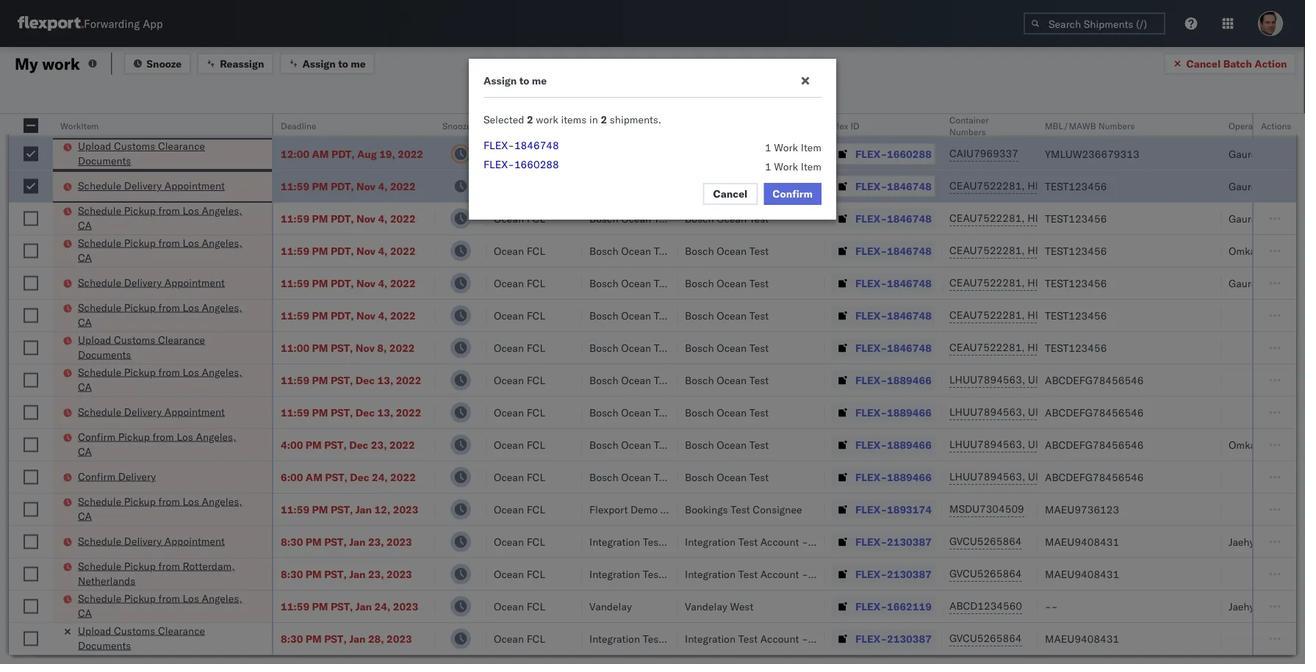 Task type: locate. For each thing, give the bounding box(es) containing it.
vandelay for vandelay
[[589, 600, 632, 613]]

0 vertical spatial item
[[801, 141, 822, 154]]

0 vertical spatial 11:59 pm pst, dec 13, 2022
[[281, 374, 421, 387]]

jan left 28,
[[349, 632, 366, 645]]

28,
[[368, 632, 384, 645]]

0 vertical spatial account
[[760, 535, 799, 548]]

12 ocean fcl from the top
[[494, 535, 545, 548]]

23, up "11:59 pm pst, jan 24, 2023"
[[368, 568, 384, 581]]

numbers inside 'button'
[[1098, 120, 1135, 131]]

1 item from the top
[[801, 141, 822, 154]]

1 vertical spatial lagerfeld
[[832, 568, 876, 581]]

2 consignee from the left
[[753, 503, 802, 516]]

snooze
[[147, 57, 182, 70], [442, 120, 471, 131]]

3 fcl from the top
[[527, 244, 545, 257]]

1 vertical spatial upload customs clearance documents button
[[78, 333, 253, 363]]

cancel button
[[703, 183, 758, 205]]

gvcu5265864 down 'abcd1234560' at the bottom of the page
[[949, 632, 1022, 645]]

assign to me up selected
[[484, 74, 547, 87]]

3 flex-2130387 from the top
[[855, 632, 932, 645]]

consignee
[[660, 503, 710, 516], [753, 503, 802, 516]]

2 vertical spatial confirm
[[78, 470, 115, 483]]

3 1889466 from the top
[[887, 438, 932, 451]]

me up deadline button
[[351, 57, 366, 70]]

numbers for mbl/mawb numbers
[[1098, 120, 1135, 131]]

1846748
[[514, 139, 559, 152], [887, 180, 932, 193], [887, 212, 932, 225], [887, 244, 932, 257], [887, 277, 932, 290], [887, 309, 932, 322], [887, 341, 932, 354]]

1 vertical spatial 13,
[[377, 406, 393, 419]]

delivery inside button
[[118, 470, 156, 483]]

1 vertical spatial integration
[[685, 568, 736, 581]]

flexport
[[589, 503, 628, 516]]

pdt, for 12:00's upload customs clearance documents link
[[331, 147, 355, 160]]

0 vertical spatial 8:30 pm pst, jan 23, 2023
[[281, 535, 412, 548]]

4 ceau7522281, hlxu6269489, hlxu8034992 from the top
[[949, 276, 1177, 289]]

8:30 down "11:59 pm pst, jan 24, 2023"
[[281, 632, 303, 645]]

0 vertical spatial integration test account - karl lagerfeld
[[685, 535, 876, 548]]

1 gaurav jawla from the top
[[1229, 147, 1290, 160]]

delivery for 6:00 am pst, dec 24, 2022
[[118, 470, 156, 483]]

0 horizontal spatial assign to me
[[302, 57, 366, 70]]

4, for fourth schedule delivery appointment "link" from the bottom of the page
[[378, 180, 388, 193]]

13, down 8,
[[377, 374, 393, 387]]

0 horizontal spatial work
[[42, 53, 80, 73]]

1 vertical spatial karl
[[811, 568, 830, 581]]

0 vertical spatial omkar savant
[[1229, 244, 1294, 257]]

0 horizontal spatial assign
[[302, 57, 336, 70]]

3 jawla from the top
[[1264, 212, 1290, 225]]

13 ocean fcl from the top
[[494, 568, 545, 581]]

1660288
[[887, 147, 932, 160], [514, 158, 559, 171]]

flex-2130387 down flex-1662119
[[855, 632, 932, 645]]

container numbers button
[[942, 111, 1023, 137]]

2130387 down '1662119'
[[887, 632, 932, 645]]

pst, down 4:00 pm pst, dec 23, 2022 on the left bottom of the page
[[325, 471, 347, 484]]

1 vertical spatial 8:30 pm pst, jan 23, 2023
[[281, 568, 412, 581]]

pst, down "11:59 pm pst, jan 24, 2023"
[[324, 632, 347, 645]]

integration down bookings
[[685, 535, 736, 548]]

cancel left batch
[[1186, 57, 1221, 70]]

0 horizontal spatial 1660288
[[514, 158, 559, 171]]

3 11:59 pm pdt, nov 4, 2022 from the top
[[281, 244, 416, 257]]

0 vertical spatial 2130387
[[887, 535, 932, 548]]

2 integration test account - karl lagerfeld from the top
[[685, 568, 876, 581]]

1 upload customs clearance documents link from the top
[[78, 139, 253, 168]]

confirm up the confirm delivery at bottom left
[[78, 430, 115, 443]]

integration test account - karl lagerfeld up west
[[685, 568, 876, 581]]

1 vertical spatial upload customs clearance documents
[[78, 333, 205, 361]]

numbers inside container numbers
[[949, 126, 986, 137]]

numbers for container numbers
[[949, 126, 986, 137]]

2023 up 8:30 pm pst, jan 28, 2023
[[393, 600, 419, 613]]

2130387 down '1893174'
[[887, 535, 932, 548]]

8:30 up "11:59 pm pst, jan 24, 2023"
[[281, 568, 303, 581]]

5 4, from the top
[[378, 309, 388, 322]]

3 lhuu7894563, uetu5238478 from the top
[[949, 438, 1100, 451]]

1846748 for fourth schedule delivery appointment "link" from the bottom of the page
[[887, 180, 932, 193]]

gvcu5265864 up 'abcd1234560' at the bottom of the page
[[949, 567, 1022, 580]]

2 2 from the left
[[601, 113, 607, 126]]

delivery for 11:59 pm pst, dec 13, 2022
[[124, 405, 162, 418]]

appointment for 11:59 pm pst, dec 13, 2022
[[164, 405, 225, 418]]

2 11:59 from the top
[[281, 212, 309, 225]]

2 karl from the top
[[811, 568, 830, 581]]

assign up deadline
[[302, 57, 336, 70]]

2 vertical spatial account
[[760, 632, 799, 645]]

1 horizontal spatial snooze
[[442, 120, 471, 131]]

2 right mode
[[527, 113, 533, 126]]

1660288 down 'flex id' button
[[887, 147, 932, 160]]

1 vertical spatial savant
[[1262, 438, 1294, 451]]

2 vertical spatial upload
[[78, 624, 111, 637]]

1 upload customs clearance documents from the top
[[78, 140, 205, 167]]

1 integration test account - karl lagerfeld from the top
[[685, 535, 876, 548]]

1 vertical spatial documents
[[78, 348, 131, 361]]

ca
[[78, 219, 92, 231], [78, 251, 92, 264], [78, 316, 92, 329], [78, 380, 92, 393], [78, 445, 92, 458], [78, 510, 92, 523], [78, 607, 92, 620]]

2023 up "11:59 pm pst, jan 24, 2023"
[[387, 568, 412, 581]]

savant for ceau7522281, hlxu6269489, hlxu8034992
[[1262, 244, 1294, 257]]

pm
[[312, 180, 328, 193], [312, 212, 328, 225], [312, 244, 328, 257], [312, 277, 328, 290], [312, 309, 328, 322], [312, 341, 328, 354], [312, 374, 328, 387], [312, 406, 328, 419], [306, 438, 322, 451], [312, 503, 328, 516], [306, 535, 322, 548], [306, 568, 322, 581], [312, 600, 328, 613], [306, 632, 322, 645]]

am right 12:00 at the left of the page
[[312, 147, 329, 160]]

2 vertical spatial 8:30
[[281, 632, 303, 645]]

savant for lhuu7894563, uetu5238478
[[1262, 438, 1294, 451]]

confirm
[[773, 187, 813, 200], [78, 430, 115, 443], [78, 470, 115, 483]]

1 upload from the top
[[78, 140, 111, 152]]

am right 6:00
[[306, 471, 323, 484]]

netherlands
[[78, 574, 135, 587]]

hlxu6269489,
[[1028, 179, 1103, 192], [1028, 212, 1103, 225], [1028, 244, 1103, 257], [1028, 276, 1103, 289], [1028, 309, 1103, 322], [1028, 341, 1103, 354]]

1 vertical spatial upload customs clearance documents link
[[78, 333, 253, 362]]

0 vertical spatial assign to me
[[302, 57, 366, 70]]

None checkbox
[[24, 147, 38, 161], [24, 179, 38, 194], [24, 211, 38, 226], [24, 244, 38, 258], [24, 276, 38, 291], [24, 341, 38, 355], [24, 373, 38, 388], [24, 438, 38, 452], [24, 535, 38, 549], [24, 567, 38, 582], [24, 632, 38, 646], [24, 147, 38, 161], [24, 179, 38, 194], [24, 211, 38, 226], [24, 244, 38, 258], [24, 276, 38, 291], [24, 341, 38, 355], [24, 373, 38, 388], [24, 438, 38, 452], [24, 535, 38, 549], [24, 567, 38, 582], [24, 632, 38, 646]]

me inside button
[[351, 57, 366, 70]]

1 vertical spatial am
[[306, 471, 323, 484]]

4 4, from the top
[[378, 277, 388, 290]]

flex-2130387 up flex-1662119
[[855, 568, 932, 581]]

confirm inside 'confirm pickup from los angeles, ca'
[[78, 430, 115, 443]]

lagerfeld
[[832, 535, 876, 548], [832, 568, 876, 581], [832, 632, 876, 645]]

upload customs clearance documents button for 11:00 pm pst, nov 8, 2022
[[78, 333, 253, 363]]

0 horizontal spatial cancel
[[713, 187, 748, 200]]

flex-1893174 button
[[832, 499, 935, 520], [832, 499, 935, 520]]

1 vertical spatial 1 work item
[[765, 160, 822, 173]]

assign
[[302, 57, 336, 70], [484, 74, 517, 87]]

24,
[[372, 471, 388, 484], [375, 600, 390, 613]]

0 vertical spatial to
[[338, 57, 348, 70]]

0 vertical spatial confirm
[[773, 187, 813, 200]]

cancel inside button
[[713, 187, 748, 200]]

1 schedule delivery appointment from the top
[[78, 179, 225, 192]]

2 vertical spatial gvcu5265864
[[949, 632, 1022, 645]]

4, for 6th schedule pickup from los angeles, ca link from the bottom
[[378, 212, 388, 225]]

1662119
[[887, 600, 932, 613]]

1 vertical spatial item
[[801, 160, 822, 173]]

maeu9408431 down --
[[1045, 632, 1119, 645]]

gaurav for schedule pickup from los angeles, ca
[[1229, 212, 1262, 225]]

0 horizontal spatial numbers
[[949, 126, 986, 137]]

1 jawla from the top
[[1264, 147, 1290, 160]]

0 horizontal spatial to
[[338, 57, 348, 70]]

lhuu7894563, uetu5238478
[[949, 373, 1100, 386], [949, 406, 1100, 419], [949, 438, 1100, 451], [949, 470, 1100, 483]]

1 upload customs clearance documents button from the top
[[78, 139, 253, 170]]

8:30 pm pst, jan 23, 2023 up "11:59 pm pst, jan 24, 2023"
[[281, 568, 412, 581]]

lagerfeld down flex-1893174
[[832, 535, 876, 548]]

vandelay
[[589, 600, 632, 613], [685, 600, 727, 613]]

8:30 pm pst, jan 23, 2023 down 11:59 pm pst, jan 12, 2023
[[281, 535, 412, 548]]

3 schedule delivery appointment link from the top
[[78, 405, 225, 419]]

gaurav jawla for schedule pickup from los angeles, ca
[[1229, 212, 1290, 225]]

5 ceau7522281, from the top
[[949, 309, 1025, 322]]

dec up 4:00 pm pst, dec 23, 2022 on the left bottom of the page
[[356, 406, 375, 419]]

dec up 6:00 am pst, dec 24, 2022
[[349, 438, 368, 451]]

1 11:59 from the top
[[281, 180, 309, 193]]

2 right the in
[[601, 113, 607, 126]]

maeu9408431 up --
[[1045, 568, 1119, 581]]

1 vertical spatial upload
[[78, 333, 111, 346]]

my
[[15, 53, 38, 73]]

choi
[[1275, 535, 1296, 548]]

0 horizontal spatial consignee
[[660, 503, 710, 516]]

client name
[[589, 120, 639, 131]]

pdt,
[[331, 147, 355, 160], [331, 180, 354, 193], [331, 212, 354, 225], [331, 244, 354, 257], [331, 277, 354, 290], [331, 309, 354, 322]]

1 vertical spatial clearance
[[158, 333, 205, 346]]

2 vertical spatial documents
[[78, 639, 131, 652]]

1 vertical spatial 8:30
[[281, 568, 303, 581]]

work
[[774, 141, 798, 154], [774, 160, 798, 173]]

3 flex-1889466 from the top
[[855, 438, 932, 451]]

assign to me button
[[280, 53, 375, 75]]

3 test123456 from the top
[[1045, 244, 1107, 257]]

lagerfeld up flex-1662119
[[832, 568, 876, 581]]

jaehyung choi -
[[1229, 535, 1305, 548]]

0 vertical spatial gvcu5265864
[[949, 535, 1022, 548]]

4 schedule delivery appointment link from the top
[[78, 534, 225, 549]]

numbers down container
[[949, 126, 986, 137]]

1 horizontal spatial assign
[[484, 74, 517, 87]]

cancel left "confirm" button
[[713, 187, 748, 200]]

14 fcl from the top
[[527, 600, 545, 613]]

mode button
[[487, 117, 567, 132]]

abcdefg78456546
[[1045, 374, 1144, 387], [1045, 406, 1144, 419], [1045, 438, 1144, 451], [1045, 471, 1144, 484]]

cancel
[[1186, 57, 1221, 70], [713, 187, 748, 200]]

0 vertical spatial lagerfeld
[[832, 535, 876, 548]]

omkar
[[1229, 244, 1260, 257], [1229, 438, 1260, 451]]

documents
[[78, 154, 131, 167], [78, 348, 131, 361], [78, 639, 131, 652]]

integration down vandelay west
[[685, 632, 736, 645]]

11:59 pm pst, dec 13, 2022
[[281, 374, 421, 387], [281, 406, 421, 419]]

2 vertical spatial clearance
[[158, 624, 205, 637]]

4,
[[378, 180, 388, 193], [378, 212, 388, 225], [378, 244, 388, 257], [378, 277, 388, 290], [378, 309, 388, 322]]

15 ocean fcl from the top
[[494, 632, 545, 645]]

0 vertical spatial flex-2130387
[[855, 535, 932, 548]]

19,
[[379, 147, 395, 160]]

1 vertical spatial to
[[519, 74, 529, 87]]

11:59 pm pst, dec 13, 2022 down the 11:00 pm pst, nov 8, 2022 at the bottom of page
[[281, 374, 421, 387]]

3 clearance from the top
[[158, 624, 205, 637]]

to up mode button
[[519, 74, 529, 87]]

pickup
[[124, 204, 156, 217], [124, 236, 156, 249], [124, 301, 156, 314], [124, 366, 156, 378], [118, 430, 150, 443], [124, 495, 156, 508], [124, 560, 156, 572], [124, 592, 156, 605]]

0 vertical spatial 1 work item
[[765, 141, 822, 154]]

1 vertical spatial account
[[760, 568, 799, 581]]

1 horizontal spatial vandelay
[[685, 600, 727, 613]]

6 schedule pickup from los angeles, ca from the top
[[78, 592, 242, 620]]

los inside 'confirm pickup from los angeles, ca'
[[177, 430, 193, 443]]

pickup inside 'confirm pickup from los angeles, ca'
[[118, 430, 150, 443]]

documents for 11:00 pm pst, nov 8, 2022
[[78, 348, 131, 361]]

pst, down 11:59 pm pst, jan 12, 2023
[[324, 535, 347, 548]]

1 vertical spatial 11:59 pm pst, dec 13, 2022
[[281, 406, 421, 419]]

1846748 inside flex-1846748 link
[[514, 139, 559, 152]]

integration up vandelay west
[[685, 568, 736, 581]]

23,
[[371, 438, 387, 451], [368, 535, 384, 548], [368, 568, 384, 581]]

11:59 pm pdt, nov 4, 2022
[[281, 180, 416, 193], [281, 212, 416, 225], [281, 244, 416, 257], [281, 277, 416, 290], [281, 309, 416, 322]]

1 vertical spatial 1
[[765, 160, 771, 173]]

pst,
[[331, 341, 353, 354], [331, 374, 353, 387], [331, 406, 353, 419], [324, 438, 347, 451], [325, 471, 347, 484], [331, 503, 353, 516], [324, 535, 347, 548], [324, 568, 347, 581], [331, 600, 353, 613], [324, 632, 347, 645]]

1 lagerfeld from the top
[[832, 535, 876, 548]]

0 vertical spatial customs
[[114, 140, 155, 152]]

1 schedule from the top
[[78, 179, 121, 192]]

1 horizontal spatial work
[[536, 113, 558, 126]]

pst, down 6:00 am pst, dec 24, 2022
[[331, 503, 353, 516]]

11:59 pm pst, dec 13, 2022 up 4:00 pm pst, dec 23, 2022 on the left bottom of the page
[[281, 406, 421, 419]]

0 vertical spatial documents
[[78, 154, 131, 167]]

1 horizontal spatial cancel
[[1186, 57, 1221, 70]]

1 1 work item from the top
[[765, 141, 822, 154]]

3 ocean fcl from the top
[[494, 244, 545, 257]]

2 lagerfeld from the top
[[832, 568, 876, 581]]

8:30 pm pst, jan 23, 2023
[[281, 535, 412, 548], [281, 568, 412, 581]]

11:59
[[281, 180, 309, 193], [281, 212, 309, 225], [281, 244, 309, 257], [281, 277, 309, 290], [281, 309, 309, 322], [281, 374, 309, 387], [281, 406, 309, 419], [281, 503, 309, 516], [281, 600, 309, 613]]

24, up 12, on the bottom
[[372, 471, 388, 484]]

1 account from the top
[[760, 535, 799, 548]]

lhuu7894563,
[[949, 373, 1025, 386], [949, 406, 1025, 419], [949, 438, 1025, 451], [949, 470, 1025, 483]]

flex-1662119 button
[[832, 596, 935, 617], [832, 596, 935, 617]]

3 gaurav jawla from the top
[[1229, 212, 1290, 225]]

2 hlxu6269489, from the top
[[1028, 212, 1103, 225]]

gvcu5265864 down the msdu7304509 on the bottom right of page
[[949, 535, 1022, 548]]

2 lhuu7894563, from the top
[[949, 406, 1025, 419]]

2 ceau7522281, from the top
[[949, 212, 1025, 225]]

1 vertical spatial maeu9408431
[[1045, 568, 1119, 581]]

snooze down app
[[147, 57, 182, 70]]

test123456 for second schedule pickup from los angeles, ca link from the top of the page
[[1045, 244, 1107, 257]]

2130387
[[887, 535, 932, 548], [887, 568, 932, 581], [887, 632, 932, 645]]

resize handle column header
[[35, 114, 53, 664], [254, 114, 272, 664], [417, 114, 435, 664], [469, 114, 487, 664], [564, 114, 582, 664], [660, 114, 678, 664], [807, 114, 825, 664], [925, 114, 942, 664], [1020, 114, 1038, 664], [1204, 114, 1221, 664], [1279, 114, 1296, 664]]

schedule delivery appointment button for 11:59 pm pst, dec 13, 2022
[[78, 405, 225, 421]]

0 vertical spatial clearance
[[158, 140, 205, 152]]

schedule pickup from los angeles, ca
[[78, 204, 242, 231], [78, 236, 242, 264], [78, 301, 242, 329], [78, 366, 242, 393], [78, 495, 242, 523], [78, 592, 242, 620]]

23, down 12, on the bottom
[[368, 535, 384, 548]]

flex-1889466
[[855, 374, 932, 387], [855, 406, 932, 419], [855, 438, 932, 451], [855, 471, 932, 484]]

jan up 28,
[[356, 600, 372, 613]]

confirm for confirm
[[773, 187, 813, 200]]

0 vertical spatial me
[[351, 57, 366, 70]]

0 vertical spatial omkar
[[1229, 244, 1260, 257]]

0 vertical spatial integration
[[685, 535, 736, 548]]

dec
[[356, 374, 375, 387], [356, 406, 375, 419], [349, 438, 368, 451], [350, 471, 369, 484]]

8 fcl from the top
[[527, 406, 545, 419]]

shipments.
[[610, 113, 662, 126]]

24, up 28,
[[375, 600, 390, 613]]

0 vertical spatial 24,
[[372, 471, 388, 484]]

upload customs clearance documents link
[[78, 139, 253, 168], [78, 333, 253, 362], [78, 624, 253, 653]]

upload customs clearance documents for 11:00 pm pst, nov 8, 2022
[[78, 333, 205, 361]]

3 gaurav from the top
[[1229, 212, 1262, 225]]

1660288 down flex-1846748 link
[[514, 158, 559, 171]]

3 schedule pickup from los angeles, ca from the top
[[78, 301, 242, 329]]

aug
[[357, 147, 377, 160]]

2 flex-2130387 from the top
[[855, 568, 932, 581]]

snooze inside button
[[147, 57, 182, 70]]

maeu9408431 down maeu9736123
[[1045, 535, 1119, 548]]

2 clearance from the top
[[158, 333, 205, 346]]

0 vertical spatial assign
[[302, 57, 336, 70]]

assign to me inside assign to me button
[[302, 57, 366, 70]]

0 horizontal spatial me
[[351, 57, 366, 70]]

0 vertical spatial cancel
[[1186, 57, 1221, 70]]

4 flex-1889466 from the top
[[855, 471, 932, 484]]

me
[[351, 57, 366, 70], [532, 74, 547, 87]]

1889466
[[887, 374, 932, 387], [887, 406, 932, 419], [887, 438, 932, 451], [887, 471, 932, 484]]

jawla for schedule pickup from los angeles, ca
[[1264, 212, 1290, 225]]

flex-1846748 button
[[832, 176, 935, 197], [832, 176, 935, 197], [832, 208, 935, 229], [832, 208, 935, 229], [832, 241, 935, 261], [832, 241, 935, 261], [832, 273, 935, 294], [832, 273, 935, 294], [832, 305, 935, 326], [832, 305, 935, 326], [832, 338, 935, 358], [832, 338, 935, 358]]

deadline button
[[273, 117, 420, 132]]

None checkbox
[[24, 118, 38, 133], [24, 308, 38, 323], [24, 405, 38, 420], [24, 470, 38, 485], [24, 502, 38, 517], [24, 599, 38, 614], [24, 118, 38, 133], [24, 308, 38, 323], [24, 405, 38, 420], [24, 470, 38, 485], [24, 502, 38, 517], [24, 599, 38, 614]]

2 vertical spatial 2130387
[[887, 632, 932, 645]]

1846748 for 6th schedule pickup from los angeles, ca link from the bottom
[[887, 212, 932, 225]]

test123456 for fourth schedule pickup from los angeles, ca link from the bottom
[[1045, 309, 1107, 322]]

2 11:59 pm pdt, nov 4, 2022 from the top
[[281, 212, 416, 225]]

cancel for cancel batch action
[[1186, 57, 1221, 70]]

gaurav
[[1229, 147, 1262, 160], [1229, 180, 1262, 193], [1229, 212, 1262, 225], [1229, 277, 1262, 290]]

1 omkar savant from the top
[[1229, 244, 1294, 257]]

assign up selected
[[484, 74, 517, 87]]

1 horizontal spatial 2
[[601, 113, 607, 126]]

3 integration test account - karl lagerfeld from the top
[[685, 632, 876, 645]]

1 schedule pickup from los angeles, ca button from the top
[[78, 203, 253, 234]]

angeles, inside 'confirm pickup from los angeles, ca'
[[196, 430, 236, 443]]

0 vertical spatial 13,
[[377, 374, 393, 387]]

pst, up 4:00 pm pst, dec 23, 2022 on the left bottom of the page
[[331, 406, 353, 419]]

4 schedule from the top
[[78, 276, 121, 289]]

integration
[[685, 535, 736, 548], [685, 568, 736, 581], [685, 632, 736, 645]]

8:30 down 6:00
[[281, 535, 303, 548]]

confirm down 'confirm pickup from los angeles, ca' at the bottom left
[[78, 470, 115, 483]]

flex-2130387 down flex-1893174
[[855, 535, 932, 548]]

pdt, for fourth schedule delivery appointment "link" from the bottom of the page
[[331, 180, 354, 193]]

flex-2130387 button
[[832, 532, 935, 552], [832, 532, 935, 552], [832, 564, 935, 585], [832, 564, 935, 585], [832, 629, 935, 649], [832, 629, 935, 649]]

4 11:59 pm pdt, nov 4, 2022 from the top
[[281, 277, 416, 290]]

7 schedule from the top
[[78, 405, 121, 418]]

flex-1660288 down 'flex id' button
[[855, 147, 932, 160]]

appointment for 8:30 pm pst, jan 23, 2023
[[164, 535, 225, 548]]

1 work item for flex-1660288
[[765, 160, 822, 173]]

to inside button
[[338, 57, 348, 70]]

upload customs clearance documents button
[[78, 139, 253, 170], [78, 333, 253, 363]]

2 ocean fcl from the top
[[494, 212, 545, 225]]

numbers up ymluw236679313
[[1098, 120, 1135, 131]]

2 account from the top
[[760, 568, 799, 581]]

11:00
[[281, 341, 309, 354]]

2 vertical spatial integration
[[685, 632, 736, 645]]

flex-1660288 down flex-1846748 link
[[484, 158, 559, 171]]

5 11:59 pm pdt, nov 4, 2022 from the top
[[281, 309, 416, 322]]

confirm button
[[764, 183, 822, 205]]

upload customs clearance documents button for 12:00 am pdt, aug 19, 2022
[[78, 139, 253, 170]]

2 vertical spatial integration test account - karl lagerfeld
[[685, 632, 876, 645]]

consignee right bookings
[[753, 503, 802, 516]]

2 vertical spatial upload customs clearance documents
[[78, 624, 205, 652]]

snooze button
[[124, 53, 191, 75]]

am
[[312, 147, 329, 160], [306, 471, 323, 484]]

2 omkar from the top
[[1229, 438, 1260, 451]]

-
[[802, 535, 808, 548], [1299, 535, 1305, 548], [802, 568, 808, 581], [1045, 600, 1051, 613], [1051, 600, 1058, 613], [802, 632, 808, 645]]

2 vertical spatial lagerfeld
[[832, 632, 876, 645]]

0 vertical spatial upload customs clearance documents button
[[78, 139, 253, 170]]

me up mode button
[[532, 74, 547, 87]]

integration test account - karl lagerfeld down west
[[685, 632, 876, 645]]

confirm right cancel button
[[773, 187, 813, 200]]

from inside schedule pickup from rotterdam, netherlands
[[158, 560, 180, 572]]

flex
[[832, 120, 848, 131]]

13, up 4:00 pm pst, dec 23, 2022 on the left bottom of the page
[[377, 406, 393, 419]]

to up deadline button
[[338, 57, 348, 70]]

23, up 6:00 am pst, dec 24, 2022
[[371, 438, 387, 451]]

0 vertical spatial 8:30
[[281, 535, 303, 548]]

snooze left selected
[[442, 120, 471, 131]]

1 vertical spatial cancel
[[713, 187, 748, 200]]

1 vertical spatial confirm
[[78, 430, 115, 443]]

1 fcl from the top
[[527, 147, 545, 160]]

0 vertical spatial upload
[[78, 140, 111, 152]]

0 vertical spatial savant
[[1262, 244, 1294, 257]]

gaurav for upload customs clearance documents
[[1229, 147, 1262, 160]]

1 vertical spatial customs
[[114, 333, 155, 346]]

work left items
[[536, 113, 558, 126]]

4 resize handle column header from the left
[[469, 114, 487, 664]]

integration test account - karl lagerfeld down bookings test consignee
[[685, 535, 876, 548]]

0 vertical spatial 23,
[[371, 438, 387, 451]]

2130387 up '1662119'
[[887, 568, 932, 581]]

schedule delivery appointment button for 8:30 pm pst, jan 23, 2023
[[78, 534, 225, 550]]

flex-1660288
[[855, 147, 932, 160], [484, 158, 559, 171]]

0 horizontal spatial flex-1660288
[[484, 158, 559, 171]]

1 horizontal spatial numbers
[[1098, 120, 1135, 131]]

10 schedule from the top
[[78, 560, 121, 572]]

3 11:59 from the top
[[281, 244, 309, 257]]

cancel batch action
[[1186, 57, 1287, 70]]

schedule delivery appointment for 11:59 pm pdt, nov 4, 2022
[[78, 276, 225, 289]]

jaehyung
[[1229, 535, 1272, 548]]

test123456 for upload customs clearance documents link corresponding to 11:00
[[1045, 341, 1107, 354]]

8 ocean fcl from the top
[[494, 406, 545, 419]]

1 vertical spatial snooze
[[442, 120, 471, 131]]

savant
[[1262, 244, 1294, 257], [1262, 438, 1294, 451]]

work right "my"
[[42, 53, 80, 73]]

upload customs clearance documents link for 12:00
[[78, 139, 253, 168]]

my work
[[15, 53, 80, 73]]

upload customs clearance documents link for 11:00
[[78, 333, 253, 362]]

0 vertical spatial snooze
[[147, 57, 182, 70]]

3 gvcu5265864 from the top
[[949, 632, 1022, 645]]

1 work item for flex-1846748
[[765, 141, 822, 154]]

schedule delivery appointment link for 11:59 pm pst, dec 13, 2022
[[78, 405, 225, 419]]

3 4, from the top
[[378, 244, 388, 257]]

5 hlxu8034992 from the top
[[1105, 309, 1177, 322]]

ocean
[[494, 147, 524, 160], [717, 180, 747, 193], [494, 212, 524, 225], [621, 212, 651, 225], [717, 212, 747, 225], [494, 244, 524, 257], [621, 244, 651, 257], [717, 244, 747, 257], [494, 277, 524, 290], [621, 277, 651, 290], [717, 277, 747, 290], [494, 309, 524, 322], [621, 309, 651, 322], [717, 309, 747, 322], [494, 341, 524, 354], [621, 341, 651, 354], [717, 341, 747, 354], [494, 374, 524, 387], [621, 374, 651, 387], [717, 374, 747, 387], [494, 406, 524, 419], [621, 406, 651, 419], [717, 406, 747, 419], [494, 438, 524, 451], [621, 438, 651, 451], [717, 438, 747, 451], [494, 471, 524, 484], [621, 471, 651, 484], [717, 471, 747, 484], [494, 503, 524, 516], [494, 535, 524, 548], [494, 568, 524, 581], [494, 600, 524, 613], [494, 632, 524, 645]]

0 vertical spatial karl
[[811, 535, 830, 548]]

0 vertical spatial 1
[[765, 141, 771, 154]]

2 vertical spatial 23,
[[368, 568, 384, 581]]

ceau7522281, hlxu6269489, hlxu8034992
[[949, 179, 1177, 192], [949, 212, 1177, 225], [949, 244, 1177, 257], [949, 276, 1177, 289], [949, 309, 1177, 322], [949, 341, 1177, 354]]

2 schedule delivery appointment from the top
[[78, 276, 225, 289]]

confirm for confirm delivery
[[78, 470, 115, 483]]

item for flex-1660288
[[801, 160, 822, 173]]

vandelay for vandelay west
[[685, 600, 727, 613]]

1 work from the top
[[774, 141, 798, 154]]

1 vertical spatial omkar
[[1229, 438, 1260, 451]]

assign to me up deadline button
[[302, 57, 366, 70]]

1 vertical spatial omkar savant
[[1229, 438, 1294, 451]]

2 vertical spatial maeu9408431
[[1045, 632, 1119, 645]]

consignee right demo
[[660, 503, 710, 516]]

0 horizontal spatial snooze
[[147, 57, 182, 70]]

--
[[1045, 600, 1058, 613]]

customs
[[114, 140, 155, 152], [114, 333, 155, 346], [114, 624, 155, 637]]

cancel inside button
[[1186, 57, 1221, 70]]

Search Shipments (/) text field
[[1024, 12, 1166, 35]]

am for pst,
[[306, 471, 323, 484]]

0 vertical spatial maeu9408431
[[1045, 535, 1119, 548]]

gaurav jawla for upload customs clearance documents
[[1229, 147, 1290, 160]]

5 ca from the top
[[78, 445, 92, 458]]

2 8:30 pm pst, jan 23, 2023 from the top
[[281, 568, 412, 581]]

2 vertical spatial flex-2130387
[[855, 632, 932, 645]]

0 horizontal spatial 2
[[527, 113, 533, 126]]

2 schedule pickup from los angeles, ca button from the top
[[78, 236, 253, 266]]

pst, up "11:59 pm pst, jan 24, 2023"
[[324, 568, 347, 581]]

1 vertical spatial 24,
[[375, 600, 390, 613]]

6 ocean fcl from the top
[[494, 341, 545, 354]]

5 resize handle column header from the left
[[564, 114, 582, 664]]

bookings test consignee
[[685, 503, 802, 516]]

1 ocean fcl from the top
[[494, 147, 545, 160]]

lagerfeld down flex-1662119
[[832, 632, 876, 645]]

1 vertical spatial gvcu5265864
[[949, 567, 1022, 580]]

forwarding app
[[84, 17, 163, 30]]

ymluw236679313
[[1045, 147, 1140, 160]]



Task type: vqa. For each thing, say whether or not it's contained in the screenshot.


Task type: describe. For each thing, give the bounding box(es) containing it.
3 documents from the top
[[78, 639, 131, 652]]

4 hlxu6269489, from the top
[[1028, 276, 1103, 289]]

pdt, for 6th schedule pickup from los angeles, ca link from the bottom
[[331, 212, 354, 225]]

8:30 pm pst, jan 28, 2023
[[281, 632, 412, 645]]

1 schedule delivery appointment button from the top
[[78, 179, 225, 195]]

name
[[615, 120, 639, 131]]

24, for 2023
[[375, 600, 390, 613]]

selected 2 work items in 2 shipments.
[[484, 113, 662, 126]]

dec up 11:59 pm pst, jan 12, 2023
[[350, 471, 369, 484]]

abcd1234560
[[949, 600, 1022, 613]]

flex-1662119
[[855, 600, 932, 613]]

pickup inside schedule pickup from rotterdam, netherlands
[[124, 560, 156, 572]]

container numbers
[[949, 114, 989, 137]]

1846748 for fourth schedule pickup from los angeles, ca link from the bottom
[[887, 309, 932, 322]]

3 customs from the top
[[114, 624, 155, 637]]

1 for 1660288
[[765, 160, 771, 173]]

1 hlxu6269489, from the top
[[1028, 179, 1103, 192]]

23, for schedule pickup from rotterdam, netherlands
[[368, 568, 384, 581]]

6 ceau7522281, from the top
[[949, 341, 1025, 354]]

item for flex-1846748
[[801, 141, 822, 154]]

5 schedule from the top
[[78, 301, 121, 314]]

4 ocean fcl from the top
[[494, 277, 545, 290]]

action
[[1255, 57, 1287, 70]]

4, for second schedule pickup from los angeles, ca link from the top of the page
[[378, 244, 388, 257]]

workitem
[[60, 120, 99, 131]]

1 flex-1889466 from the top
[[855, 374, 932, 387]]

11:00 pm pst, nov 8, 2022
[[281, 341, 415, 354]]

6 ceau7522281, hlxu6269489, hlxu8034992 from the top
[[949, 341, 1177, 354]]

mbl/mawb numbers
[[1045, 120, 1135, 131]]

customs for 11:00
[[114, 333, 155, 346]]

container
[[949, 114, 989, 125]]

client
[[589, 120, 613, 131]]

cancel for cancel
[[713, 187, 748, 200]]

2023 down 12, on the bottom
[[387, 535, 412, 548]]

12:00 am pdt, aug 19, 2022
[[281, 147, 423, 160]]

6:00
[[281, 471, 303, 484]]

3 upload customs clearance documents link from the top
[[78, 624, 253, 653]]

1 horizontal spatial flex-1660288
[[855, 147, 932, 160]]

1 horizontal spatial assign to me
[[484, 74, 547, 87]]

clearance for 12:00
[[158, 140, 205, 152]]

4:00
[[281, 438, 303, 451]]

omkar for lhuu7894563, uetu5238478
[[1229, 438, 1260, 451]]

4 schedule pickup from los angeles, ca button from the top
[[78, 365, 253, 396]]

upload for 12:00 am pdt, aug 19, 2022
[[78, 140, 111, 152]]

schedule delivery appointment button for 11:59 pm pdt, nov 4, 2022
[[78, 275, 225, 291]]

rotterdam,
[[183, 560, 235, 572]]

1 horizontal spatial me
[[532, 74, 547, 87]]

7 resize handle column header from the left
[[807, 114, 825, 664]]

4 hlxu8034992 from the top
[[1105, 276, 1177, 289]]

batch
[[1223, 57, 1252, 70]]

pst, up 8:30 pm pst, jan 28, 2023
[[331, 600, 353, 613]]

pst, left 8,
[[331, 341, 353, 354]]

items
[[561, 113, 587, 126]]

pst, down the 11:00 pm pst, nov 8, 2022 at the bottom of page
[[331, 374, 353, 387]]

schedule delivery appointment for 8:30 pm pst, jan 23, 2023
[[78, 535, 225, 548]]

2 abcdefg78456546 from the top
[[1045, 406, 1144, 419]]

9 11:59 from the top
[[281, 600, 309, 613]]

schedule pickup from rotterdam, netherlands
[[78, 560, 235, 587]]

reassign button
[[197, 53, 274, 75]]

1 11:59 pm pdt, nov 4, 2022 from the top
[[281, 180, 416, 193]]

1 vertical spatial 23,
[[368, 535, 384, 548]]

confirm pickup from los angeles, ca
[[78, 430, 236, 458]]

3 account from the top
[[760, 632, 799, 645]]

id
[[851, 120, 860, 131]]

8 schedule from the top
[[78, 495, 121, 508]]

upload for 11:00 pm pst, nov 8, 2022
[[78, 333, 111, 346]]

3 abcdefg78456546 from the top
[[1045, 438, 1144, 451]]

6:00 am pst, dec 24, 2022
[[281, 471, 416, 484]]

delivery for 8:30 pm pst, jan 23, 2023
[[124, 535, 162, 548]]

consignee for bookings test consignee
[[753, 503, 802, 516]]

2 uetu5238478 from the top
[[1028, 406, 1100, 419]]

8 11:59 from the top
[[281, 503, 309, 516]]

cancel batch action button
[[1164, 53, 1297, 75]]

1 integration from the top
[[685, 535, 736, 548]]

0 vertical spatial work
[[42, 53, 80, 73]]

12,
[[375, 503, 390, 516]]

3 hlxu6269489, from the top
[[1028, 244, 1103, 257]]

gaurav for schedule delivery appointment
[[1229, 180, 1262, 193]]

caiu7969337
[[949, 147, 1018, 160]]

1893174
[[887, 503, 932, 516]]

9 resize handle column header from the left
[[1020, 114, 1038, 664]]

clearance for 11:00
[[158, 333, 205, 346]]

jawla for upload customs clearance documents
[[1264, 147, 1290, 160]]

4 gaurav jawla from the top
[[1229, 277, 1290, 290]]

1 13, from the top
[[377, 374, 393, 387]]

flex id button
[[825, 117, 927, 132]]

1 2 from the left
[[527, 113, 533, 126]]

12 fcl from the top
[[527, 535, 545, 548]]

mbl/mawb
[[1045, 120, 1096, 131]]

2 resize handle column header from the left
[[254, 114, 272, 664]]

vandelay west
[[685, 600, 754, 613]]

customs for 12:00
[[114, 140, 155, 152]]

1 for 1846748
[[765, 141, 771, 154]]

from inside 'confirm pickup from los angeles, ca'
[[152, 430, 174, 443]]

4 uetu5238478 from the top
[[1028, 470, 1100, 483]]

2023 right 12, on the bottom
[[393, 503, 419, 516]]

10 resize handle column header from the left
[[1204, 114, 1221, 664]]

reassign
[[220, 57, 264, 70]]

schedule pickup from rotterdam, netherlands button
[[78, 559, 253, 590]]

jawla for schedule delivery appointment
[[1264, 180, 1290, 193]]

3 lhuu7894563, from the top
[[949, 438, 1025, 451]]

maeu9736123
[[1045, 503, 1119, 516]]

omkar savant for ceau7522281, hlxu6269489, hlxu8034992
[[1229, 244, 1294, 257]]

6 ca from the top
[[78, 510, 92, 523]]

12:00
[[281, 147, 309, 160]]

schedule delivery appointment link for 8:30 pm pst, jan 23, 2023
[[78, 534, 225, 549]]

confirm delivery
[[78, 470, 156, 483]]

1 8:30 pm pst, jan 23, 2023 from the top
[[281, 535, 412, 548]]

bookings
[[685, 503, 728, 516]]

1 ceau7522281, from the top
[[949, 179, 1025, 192]]

2 fcl from the top
[[527, 212, 545, 225]]

west
[[730, 600, 754, 613]]

mbl/mawb numbers button
[[1038, 117, 1207, 132]]

mode
[[494, 120, 516, 131]]

app
[[143, 17, 163, 30]]

confirm delivery link
[[78, 469, 156, 484]]

test123456 for 6th schedule pickup from los angeles, ca link from the bottom
[[1045, 212, 1107, 225]]

2 flex-1889466 from the top
[[855, 406, 932, 419]]

confirm for confirm pickup from los angeles, ca
[[78, 430, 115, 443]]

11 resize handle column header from the left
[[1279, 114, 1296, 664]]

forwarding
[[84, 17, 140, 30]]

2 ca from the top
[[78, 251, 92, 264]]

test123456 for fourth schedule delivery appointment "link" from the bottom of the page
[[1045, 180, 1107, 193]]

3 schedule pickup from los angeles, ca button from the top
[[78, 300, 253, 331]]

2 gvcu5265864 from the top
[[949, 567, 1022, 580]]

workitem button
[[53, 117, 257, 132]]

14 ocean fcl from the top
[[494, 600, 545, 613]]

confirm pickup from los angeles, ca link
[[78, 430, 253, 459]]

3 uetu5238478 from the top
[[1028, 438, 1100, 451]]

am for pdt,
[[312, 147, 329, 160]]

2 lhuu7894563, uetu5238478 from the top
[[949, 406, 1100, 419]]

5 ocean fcl from the top
[[494, 309, 545, 322]]

demo
[[631, 503, 658, 516]]

pdt, for second schedule pickup from los angeles, ca link from the top of the page
[[331, 244, 354, 257]]

3 8:30 from the top
[[281, 632, 303, 645]]

work for flex-1846748
[[774, 141, 798, 154]]

8,
[[377, 341, 387, 354]]

flex-1660288 link
[[484, 158, 559, 174]]

omkar savant for lhuu7894563, uetu5238478
[[1229, 438, 1294, 451]]

1 flex-2130387 from the top
[[855, 535, 932, 548]]

6 resize handle column header from the left
[[660, 114, 678, 664]]

gaurav jawla for schedule delivery appointment
[[1229, 180, 1290, 193]]

deadline
[[281, 120, 316, 131]]

1 11:59 pm pst, dec 13, 2022 from the top
[[281, 374, 421, 387]]

4:00 pm pst, dec 23, 2022
[[281, 438, 415, 451]]

3 hlxu8034992 from the top
[[1105, 244, 1177, 257]]

1846748 for upload customs clearance documents link corresponding to 11:00
[[887, 341, 932, 354]]

schedule inside schedule pickup from rotterdam, netherlands
[[78, 560, 121, 572]]

1 schedule pickup from los angeles, ca link from the top
[[78, 203, 253, 233]]

flexport demo consignee
[[589, 503, 710, 516]]

6 11:59 from the top
[[281, 374, 309, 387]]

1846748 for second schedule pickup from los angeles, ca link from the top of the page
[[887, 244, 932, 257]]

24, for 2022
[[372, 471, 388, 484]]

2 2130387 from the top
[[887, 568, 932, 581]]

2 8:30 from the top
[[281, 568, 303, 581]]

2 schedule pickup from los angeles, ca from the top
[[78, 236, 242, 264]]

5 hlxu6269489, from the top
[[1028, 309, 1103, 322]]

4, for fourth schedule pickup from los angeles, ca link from the bottom
[[378, 309, 388, 322]]

4 test123456 from the top
[[1045, 277, 1107, 290]]

1 horizontal spatial to
[[519, 74, 529, 87]]

pdt, for fourth schedule pickup from los angeles, ca link from the bottom
[[331, 309, 354, 322]]

upload customs clearance documents for 12:00 am pdt, aug 19, 2022
[[78, 140, 205, 167]]

confirm pickup from los angeles, ca button
[[78, 430, 253, 460]]

5 schedule pickup from los angeles, ca button from the top
[[78, 494, 253, 525]]

client name button
[[582, 117, 663, 132]]

3 2130387 from the top
[[887, 632, 932, 645]]

flex-1893174
[[855, 503, 932, 516]]

confirm delivery button
[[78, 469, 156, 485]]

3 schedule from the top
[[78, 236, 121, 249]]

4 gaurav from the top
[[1229, 277, 1262, 290]]

4 11:59 from the top
[[281, 277, 309, 290]]

ca inside 'confirm pickup from los angeles, ca'
[[78, 445, 92, 458]]

2 integration from the top
[[685, 568, 736, 581]]

4 schedule pickup from los angeles, ca from the top
[[78, 366, 242, 393]]

1 2130387 from the top
[[887, 535, 932, 548]]

appointment for 11:59 pm pdt, nov 4, 2022
[[164, 276, 225, 289]]

11:59 pm pst, jan 12, 2023
[[281, 503, 419, 516]]

actions
[[1261, 120, 1292, 131]]

1 vertical spatial assign
[[484, 74, 517, 87]]

jan down 11:59 pm pst, jan 12, 2023
[[349, 535, 366, 548]]

work for flex-1660288
[[774, 160, 798, 173]]

msdu7304509
[[949, 503, 1024, 516]]

6 hlxu8034992 from the top
[[1105, 341, 1177, 354]]

1 horizontal spatial 1660288
[[887, 147, 932, 160]]

10 fcl from the top
[[527, 471, 545, 484]]

4 jawla from the top
[[1264, 277, 1290, 290]]

4 ceau7522281, from the top
[[949, 276, 1025, 289]]

2023 right 28,
[[387, 632, 412, 645]]

schedule pickup from rotterdam, netherlands link
[[78, 559, 253, 588]]

23, for confirm pickup from los angeles, ca
[[371, 438, 387, 451]]

flexport. image
[[18, 16, 84, 31]]

in
[[589, 113, 598, 126]]

4 1889466 from the top
[[887, 471, 932, 484]]

1 maeu9408431 from the top
[[1045, 535, 1119, 548]]

omkar for ceau7522281, hlxu6269489, hlxu8034992
[[1229, 244, 1260, 257]]

jan up "11:59 pm pst, jan 24, 2023"
[[349, 568, 366, 581]]

9 ocean fcl from the top
[[494, 438, 545, 451]]

2 schedule pickup from los angeles, ca link from the top
[[78, 236, 253, 265]]

flex-1846748 link
[[484, 139, 559, 155]]

schedule delivery appointment for 11:59 pm pst, dec 13, 2022
[[78, 405, 225, 418]]

operator
[[1229, 120, 1264, 131]]

2 maeu9408431 from the top
[[1045, 568, 1119, 581]]

schedule delivery appointment link for 11:59 pm pdt, nov 4, 2022
[[78, 275, 225, 290]]

forwarding app link
[[18, 16, 163, 31]]

delivery for 11:59 pm pdt, nov 4, 2022
[[124, 276, 162, 289]]

dec down the 11:00 pm pst, nov 8, 2022 at the bottom of page
[[356, 374, 375, 387]]

11:59 pm pst, jan 24, 2023
[[281, 600, 419, 613]]

1 1889466 from the top
[[887, 374, 932, 387]]

pst, up 6:00 am pst, dec 24, 2022
[[324, 438, 347, 451]]

jan left 12, on the bottom
[[356, 503, 372, 516]]

3 ca from the top
[[78, 316, 92, 329]]

3 maeu9408431 from the top
[[1045, 632, 1119, 645]]

1 gvcu5265864 from the top
[[949, 535, 1022, 548]]

assign inside button
[[302, 57, 336, 70]]

selected
[[484, 113, 524, 126]]

consignee for flexport demo consignee
[[660, 503, 710, 516]]

flex id
[[832, 120, 860, 131]]

2 ceau7522281, hlxu6269489, hlxu8034992 from the top
[[949, 212, 1177, 225]]

1 lhuu7894563, uetu5238478 from the top
[[949, 373, 1100, 386]]

documents for 12:00 am pdt, aug 19, 2022
[[78, 154, 131, 167]]



